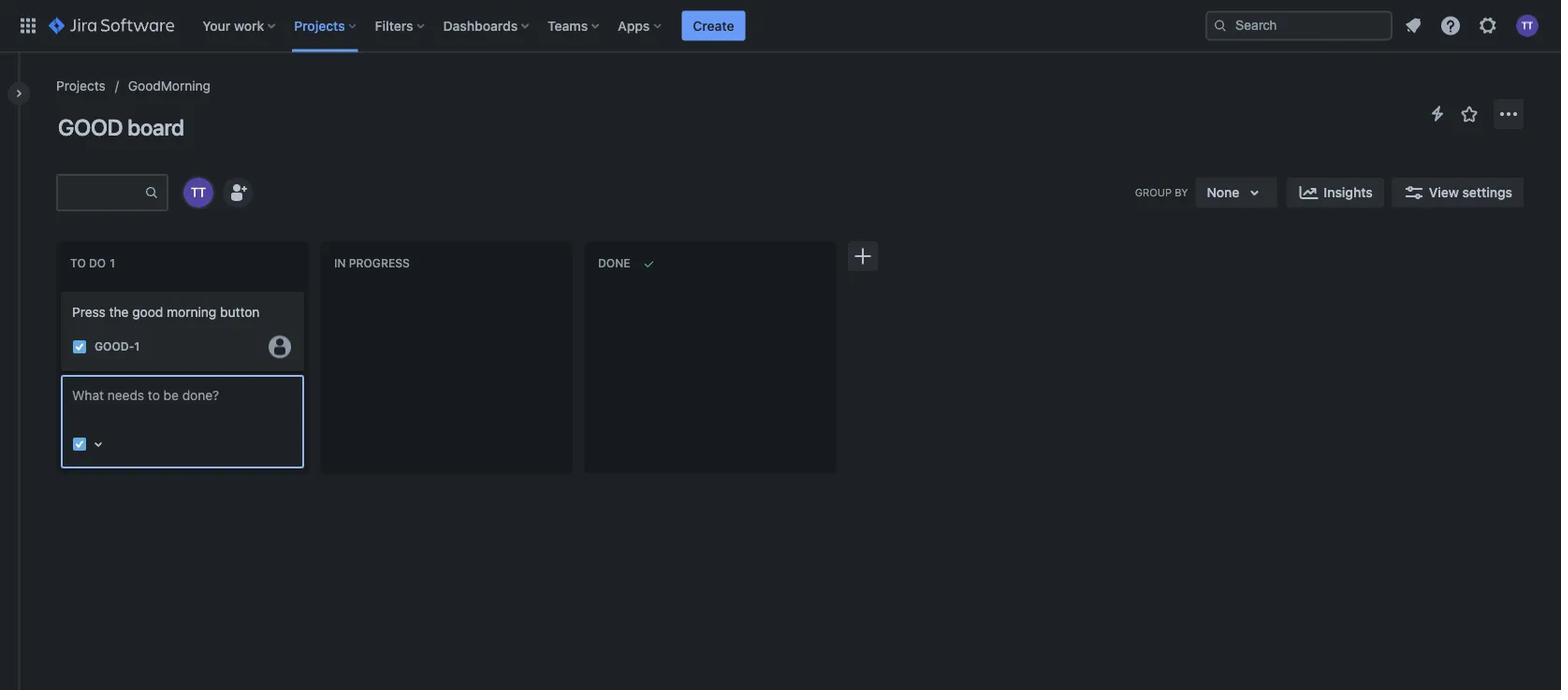 Task type: vqa. For each thing, say whether or not it's contained in the screenshot.
Search button at the right top
no



Task type: locate. For each thing, give the bounding box(es) containing it.
projects inside popup button
[[294, 18, 345, 33]]

apps button
[[612, 11, 669, 41]]

to do element
[[70, 257, 119, 270]]

view
[[1429, 185, 1459, 200]]

your profile and settings image
[[1516, 15, 1539, 37]]

automations menu button icon image
[[1426, 102, 1449, 125]]

sidebar navigation image
[[0, 75, 41, 112]]

insights
[[1324, 185, 1373, 200]]

0 vertical spatial projects
[[294, 18, 345, 33]]

1 horizontal spatial projects
[[294, 18, 345, 33]]

your work
[[202, 18, 264, 33]]

apps
[[618, 18, 650, 33]]

create
[[693, 18, 734, 33]]

by
[[1175, 186, 1188, 199]]

projects up good
[[56, 78, 106, 94]]

Search this board text field
[[58, 176, 144, 210]]

create issue image
[[50, 279, 72, 301]]

create button
[[682, 11, 745, 41]]

projects right the 'work' at the top
[[294, 18, 345, 33]]

banner
[[0, 0, 1561, 52]]

view settings
[[1429, 185, 1513, 200]]

1 vertical spatial projects
[[56, 78, 106, 94]]

group by
[[1135, 186, 1188, 199]]

none
[[1207, 185, 1240, 200]]

work
[[234, 18, 264, 33]]

insights button
[[1286, 178, 1384, 208]]

projects
[[294, 18, 345, 33], [56, 78, 106, 94]]

to do
[[70, 257, 106, 270]]

board
[[127, 114, 184, 140]]

good
[[132, 305, 163, 320]]

jira software image
[[49, 15, 174, 37], [49, 15, 174, 37]]

your
[[202, 18, 231, 33]]

projects for projects link
[[56, 78, 106, 94]]

unassigned image
[[269, 336, 291, 358]]

group
[[1135, 186, 1172, 199]]

to
[[70, 257, 86, 270]]

button
[[220, 305, 260, 320]]

dashboards
[[443, 18, 518, 33]]

goodmorning
[[128, 78, 211, 94]]

teams
[[548, 18, 588, 33]]

dashboards button
[[438, 11, 536, 41]]

appswitcher icon image
[[17, 15, 39, 37]]

0 horizontal spatial projects
[[56, 78, 106, 94]]

none button
[[1196, 178, 1277, 208]]

do
[[89, 257, 106, 270]]

more image
[[1498, 103, 1520, 125]]

task image
[[72, 437, 87, 452]]



Task type: describe. For each thing, give the bounding box(es) containing it.
projects for projects popup button in the left of the page
[[294, 18, 345, 33]]

good
[[58, 114, 123, 140]]

settings
[[1462, 185, 1513, 200]]

your work button
[[197, 11, 283, 41]]

press the good morning button
[[72, 305, 260, 320]]

view settings button
[[1392, 178, 1524, 208]]

What needs to be done? - Press the "Enter" key to submit or the "Escape" key to cancel. text field
[[72, 386, 293, 424]]

press
[[72, 305, 106, 320]]

teams button
[[542, 11, 607, 41]]

done
[[598, 257, 630, 270]]

help image
[[1440, 15, 1462, 37]]

notifications image
[[1402, 15, 1425, 37]]

insights image
[[1298, 182, 1320, 204]]

morning
[[167, 305, 216, 320]]

filters
[[375, 18, 413, 33]]

Search field
[[1206, 11, 1393, 41]]

1
[[134, 340, 140, 354]]

progress
[[349, 257, 410, 270]]

good board
[[58, 114, 184, 140]]

projects link
[[56, 75, 106, 97]]

goodmorning link
[[128, 75, 211, 97]]

star good board image
[[1458, 103, 1481, 125]]

projects button
[[289, 11, 364, 41]]

good-1
[[95, 340, 140, 354]]

filters button
[[369, 11, 432, 41]]

task image
[[72, 340, 87, 355]]

settings image
[[1477, 15, 1499, 37]]

banner containing your work
[[0, 0, 1561, 52]]

primary element
[[11, 0, 1206, 52]]

good-
[[95, 340, 134, 354]]

create column image
[[852, 245, 874, 268]]

in
[[334, 257, 346, 270]]

add people image
[[227, 182, 249, 204]]

terry turtle image
[[183, 178, 213, 208]]

in progress
[[334, 257, 410, 270]]

good-1 link
[[95, 339, 140, 355]]

search image
[[1213, 18, 1228, 33]]

the
[[109, 305, 129, 320]]



